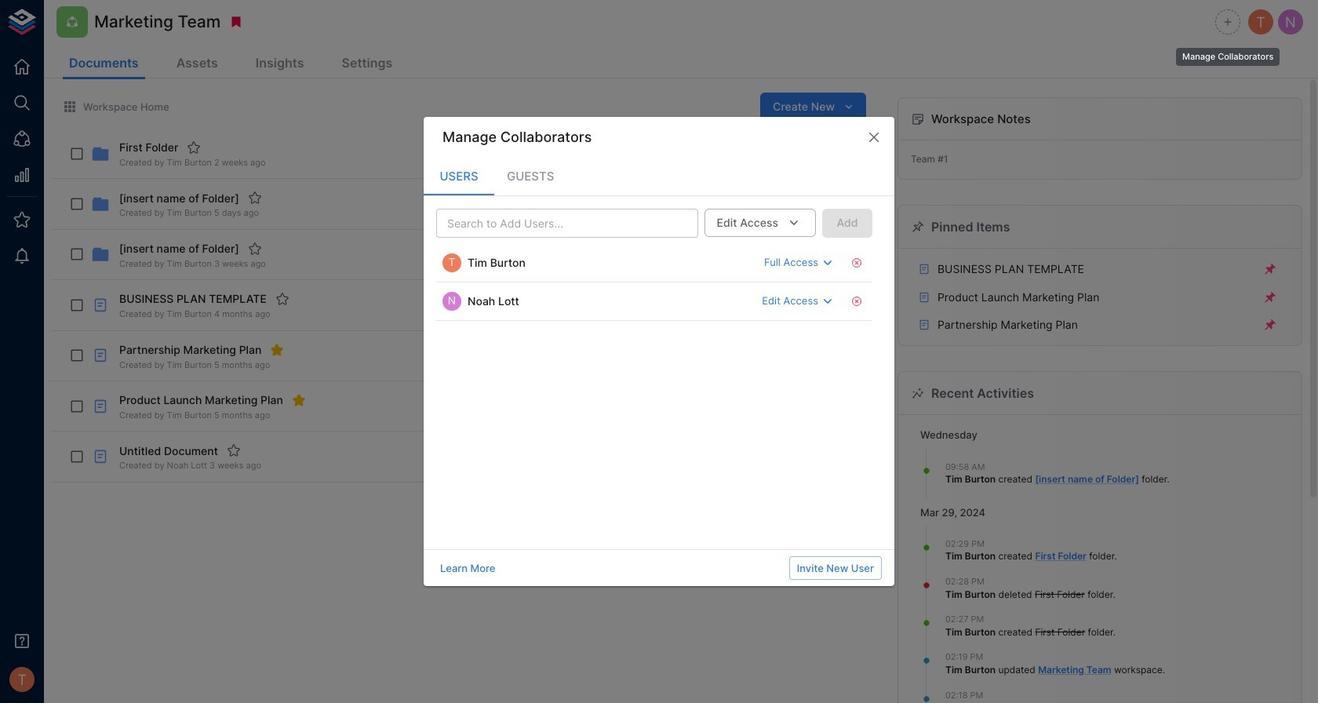 Task type: describe. For each thing, give the bounding box(es) containing it.
0 vertical spatial favorite image
[[248, 191, 262, 205]]

1 horizontal spatial favorite image
[[227, 444, 241, 458]]

0 horizontal spatial favorite image
[[187, 141, 201, 155]]

remove favorite image
[[292, 393, 306, 407]]

remove favorite image
[[270, 343, 284, 357]]

2 vertical spatial favorite image
[[275, 292, 290, 306]]

1 unpin image from the top
[[1264, 262, 1278, 276]]



Task type: locate. For each thing, give the bounding box(es) containing it.
favorite image
[[248, 191, 262, 205], [248, 242, 262, 256], [275, 292, 290, 306]]

tab list
[[424, 157, 895, 195]]

Search to Add Users... text field
[[441, 213, 668, 233]]

remove bookmark image
[[230, 15, 244, 29]]

favorite image
[[187, 141, 201, 155], [227, 444, 241, 458]]

tooltip
[[1175, 37, 1282, 68]]

0 vertical spatial favorite image
[[187, 141, 201, 155]]

unpin image up unpin icon
[[1264, 262, 1278, 276]]

1 vertical spatial unpin image
[[1264, 318, 1278, 332]]

0 vertical spatial unpin image
[[1264, 262, 1278, 276]]

unpin image down unpin icon
[[1264, 318, 1278, 332]]

1 vertical spatial favorite image
[[248, 242, 262, 256]]

unpin image
[[1264, 262, 1278, 276], [1264, 318, 1278, 332]]

dialog
[[424, 117, 895, 587]]

1 vertical spatial favorite image
[[227, 444, 241, 458]]

unpin image
[[1264, 290, 1278, 304]]

2 unpin image from the top
[[1264, 318, 1278, 332]]



Task type: vqa. For each thing, say whether or not it's contained in the screenshot.
'Upgrade to Business Plan to Track Documents'
no



